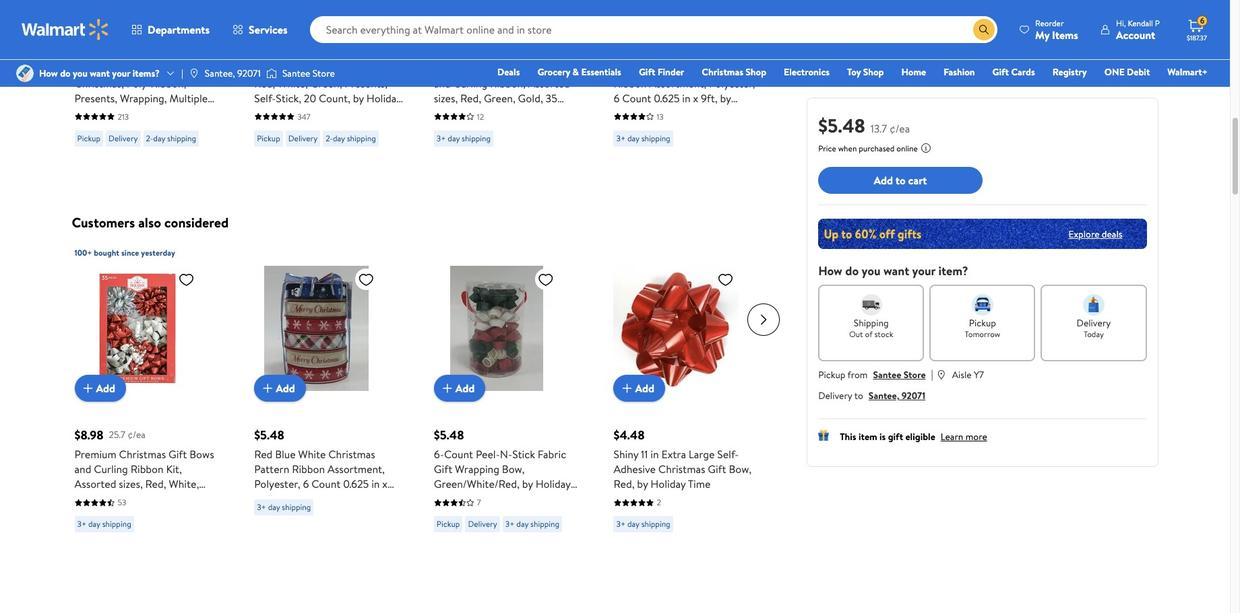 Task type: vqa. For each thing, say whether or not it's contained in the screenshot.
Legal Information icon
yes



Task type: locate. For each thing, give the bounding box(es) containing it.
1 vertical spatial santee
[[873, 369, 901, 382]]

christmas for $5.48 red blue white christmas pattern ribbon assortment, polyester, 6 count 0.625 in x 9ft, by holiday time 3+ day shipping
[[328, 447, 375, 462]]

1 vertical spatial and
[[74, 462, 91, 477]]

1 horizontal spatial $2.98
[[254, 41, 283, 58]]

red for red white green christmas ribbon assortment, polyester, 6 count 0.625 in x 9ft, by holiday time
[[614, 61, 632, 76]]

0 horizontal spatial 14.9
[[108, 42, 124, 55]]

gift inside $5.48 6-count peel-n-stick fabric gift wrapping bow, green/white/red, by holiday time
[[434, 462, 452, 477]]

kit,
[[166, 462, 182, 477]]

2
[[657, 497, 661, 509]]

6 down essentials
[[614, 91, 620, 105]]

0 vertical spatial 6
[[1200, 15, 1205, 26]]

0 horizontal spatial your
[[112, 67, 130, 80]]

1 vertical spatial 35
[[105, 492, 117, 507]]

0 vertical spatial and
[[434, 76, 451, 91]]

0 vertical spatial 35
[[546, 91, 557, 105]]

0.625
[[654, 91, 680, 105], [343, 477, 369, 492]]

1 horizontal spatial bows,
[[376, 61, 403, 76]]

 image for how do you want your items?
[[16, 65, 34, 82]]

stock
[[874, 329, 893, 340]]

christmas inside $8.98 25.7 ¢/ea premium christmas gift bows and curling ribbon kit, assorted sizes, red, white, silver, 35 count, by holiday time
[[119, 447, 166, 462]]

store right traditional
[[313, 67, 335, 80]]

bows for kit,
[[190, 447, 214, 462]]

how
[[39, 67, 58, 80], [818, 263, 842, 280]]

0 horizontal spatial shop
[[746, 65, 766, 79]]

0 horizontal spatial and
[[74, 462, 91, 477]]

green, up 347 at the left top of the page
[[310, 76, 342, 91]]

ribbon,
[[151, 76, 186, 91], [490, 76, 526, 91]]

by inside $8.98 25.7 ¢/ea premium christmas gift bows and curling ribbon, assorted sizes, red, green, gold, 35 count, by holiday time
[[468, 105, 479, 120]]

1 horizontal spatial want
[[883, 263, 909, 280]]

in
[[682, 91, 691, 105], [651, 447, 659, 462], [371, 477, 380, 492]]

red inside '$5.48 red white green christmas ribbon assortment, polyester, 6 count 0.625 in x 9ft, by holiday time'
[[614, 61, 632, 76]]

2-day shipping down multiple
[[146, 132, 196, 144]]

add inside button
[[874, 173, 893, 188]]

electronics link
[[778, 65, 836, 80]]

count, down 'poly-'
[[117, 105, 149, 120]]

walmart+
[[1167, 65, 1208, 79]]

add for premium christmas gift bows and curling ribbon kit, assorted sizes, red, white, silver, 35 count, by holiday time image
[[96, 381, 115, 396]]

92071 down the santee store button
[[902, 390, 926, 403]]

ribbon left the kit, at the bottom left of the page
[[131, 462, 164, 477]]

count,
[[319, 91, 350, 105], [117, 105, 149, 120], [434, 105, 466, 120], [119, 492, 151, 507]]

 image down walmart image
[[16, 65, 34, 82]]

legal information image
[[921, 143, 931, 154]]

and up the silver,
[[74, 462, 91, 477]]

3 add button from the left
[[434, 375, 486, 402]]

curling up 53
[[94, 462, 128, 477]]

0 horizontal spatial bow,
[[502, 462, 525, 477]]

and inside $8.98 25.7 ¢/ea premium christmas gift bows and curling ribbon, assorted sizes, red, green, gold, 35 count, by holiday time
[[434, 76, 451, 91]]

want for items?
[[90, 67, 110, 80]]

0 horizontal spatial $8.98
[[74, 427, 103, 444]]

1 add to cart image from the left
[[260, 381, 276, 397]]

white, inside the $2.98 14.9 ¢/ea traditional christmas gift bows, red, white, green, presents, self-stick, 20 count, by holiday time
[[278, 76, 308, 91]]

curling for red,
[[453, 76, 487, 91]]

6-count peel-n-stick fabric gift wrapping bow, green/white/red, by holiday time image
[[434, 266, 559, 392]]

1 shop from the left
[[746, 65, 766, 79]]

your left gold
[[112, 67, 130, 80]]

0 vertical spatial self-
[[254, 91, 276, 105]]

green, left gold
[[98, 61, 130, 76]]

1 vertical spatial 92071
[[902, 390, 926, 403]]

1 horizontal spatial add to cart image
[[439, 381, 455, 397]]

red left the gift finder in the top of the page
[[614, 61, 632, 76]]

$187.37
[[1187, 33, 1207, 42]]

35 left 53
[[105, 492, 117, 507]]

6 up $187.37
[[1200, 15, 1205, 26]]

bows inside $8.98 25.7 ¢/ea premium christmas gift bows and curling ribbon kit, assorted sizes, red, white, silver, 35 count, by holiday time
[[190, 447, 214, 462]]

1 vertical spatial 0.625
[[343, 477, 369, 492]]

0 vertical spatial white
[[634, 61, 662, 76]]

1 vertical spatial self-
[[717, 447, 739, 462]]

delivery down 347 at the left top of the page
[[288, 132, 318, 144]]

0 vertical spatial bows
[[549, 61, 574, 76]]

pickup left from
[[818, 369, 845, 382]]

1 vertical spatial your
[[912, 263, 936, 280]]

$8.98 25.7 ¢/ea premium christmas gift bows and curling ribbon, assorted sizes, red, green, gold, 35 count, by holiday time
[[434, 41, 574, 120]]

store inside 'pickup from santee store |'
[[904, 369, 926, 382]]

white left green
[[634, 61, 662, 76]]

presents, inside $2.98 14.9 ¢/ea red, green, gold gift bows, christmas, poly-ribbon, presents, wrapping, multiple sizes, 20 count, holiday time
[[74, 91, 117, 105]]

price when purchased online
[[818, 143, 918, 154]]

add to favorites list, premium christmas gift bows and curling ribbon kit, assorted sizes, red, white, silver, 35 count, by holiday time image
[[178, 272, 194, 288]]

0 vertical spatial you
[[73, 67, 88, 80]]

count, inside $8.98 25.7 ¢/ea premium christmas gift bows and curling ribbon, assorted sizes, red, green, gold, 35 count, by holiday time
[[434, 105, 466, 120]]

in inside $5.48 red blue white christmas pattern ribbon assortment, polyester, 6 count 0.625 in x 9ft, by holiday time 3+ day shipping
[[371, 477, 380, 492]]

do left christmas,
[[60, 67, 71, 80]]

0 horizontal spatial x
[[382, 477, 387, 492]]

14.9 up "how do you want your items?"
[[108, 42, 124, 55]]

 image for santee store
[[266, 67, 277, 80]]

your left item?
[[912, 263, 936, 280]]

0 vertical spatial count
[[622, 91, 651, 105]]

0 horizontal spatial count
[[311, 477, 341, 492]]

next slide for customers also considered list image
[[748, 304, 780, 336]]

1 bow, from the left
[[502, 462, 525, 477]]

$2.98 down the services
[[254, 41, 283, 58]]

add button for red blue white christmas pattern ribbon assortment, polyester, 6 count 0.625 in x 9ft, by holiday time image
[[254, 375, 306, 402]]

2-day shipping down the $2.98 14.9 ¢/ea traditional christmas gift bows, red, white, green, presents, self-stick, 20 count, by holiday time on the top
[[326, 132, 376, 144]]

your for item?
[[912, 263, 936, 280]]

ribbon left finder
[[614, 76, 647, 91]]

pickup from santee store |
[[818, 367, 933, 382]]

customers
[[72, 214, 135, 232]]

holiday inside '$5.48 red white green christmas ribbon assortment, polyester, 6 count 0.625 in x 9ft, by holiday time'
[[614, 105, 649, 120]]

6 $187.37
[[1187, 15, 1207, 42]]

search icon image
[[979, 24, 989, 35]]

premium inside $8.98 25.7 ¢/ea premium christmas gift bows and curling ribbon kit, assorted sizes, red, white, silver, 35 count, by holiday time
[[74, 447, 116, 462]]

1 horizontal spatial shop
[[863, 65, 884, 79]]

registry
[[1053, 65, 1087, 79]]

white right blue
[[298, 447, 326, 462]]

holiday inside $5.48 6-count peel-n-stick fabric gift wrapping bow, green/white/red, by holiday time
[[536, 477, 571, 492]]

6
[[1200, 15, 1205, 26], [614, 91, 620, 105], [303, 477, 309, 492]]

0 vertical spatial white,
[[278, 76, 308, 91]]

1 horizontal spatial $8.98
[[434, 41, 463, 58]]

25.7 for ribbon
[[109, 428, 125, 442]]

x inside $5.48 red blue white christmas pattern ribbon assortment, polyester, 6 count 0.625 in x 9ft, by holiday time 3+ day shipping
[[382, 477, 387, 492]]

35 right gold,
[[546, 91, 557, 105]]

time inside $2.98 14.9 ¢/ea red, green, gold gift bows, christmas, poly-ribbon, presents, wrapping, multiple sizes, 20 count, holiday time
[[189, 105, 211, 120]]

25.7 inside $8.98 25.7 ¢/ea premium christmas gift bows and curling ribbon kit, assorted sizes, red, white, silver, 35 count, by holiday time
[[109, 428, 125, 442]]

2 horizontal spatial 6
[[1200, 15, 1205, 26]]

shop inside 'link'
[[863, 65, 884, 79]]

0 horizontal spatial sizes,
[[119, 477, 143, 492]]

2 ribbon, from the left
[[490, 76, 526, 91]]

1 bows, from the left
[[178, 61, 205, 76]]

9ft, down pattern
[[254, 492, 271, 507]]

time
[[189, 105, 211, 120], [254, 105, 277, 120], [519, 105, 542, 120], [651, 105, 674, 120], [688, 477, 711, 492], [324, 492, 347, 507], [434, 492, 457, 507], [74, 507, 97, 522]]

0 horizontal spatial assorted
[[74, 477, 116, 492]]

1 vertical spatial assortment,
[[328, 462, 385, 477]]

white inside '$5.48 red white green christmas ribbon assortment, polyester, 6 count 0.625 in x 9ft, by holiday time'
[[634, 61, 662, 76]]

0 vertical spatial store
[[313, 67, 335, 80]]

count right pattern
[[311, 477, 341, 492]]

¢/ea inside $5.48 13.7 ¢/ea
[[890, 121, 910, 136]]

do for how do you want your item?
[[845, 263, 859, 280]]

2 2- from the left
[[326, 132, 333, 144]]

1 horizontal spatial premium
[[434, 61, 476, 76]]

want left 'poly-'
[[90, 67, 110, 80]]

shop left electronics
[[746, 65, 766, 79]]

want
[[90, 67, 110, 80], [883, 263, 909, 280]]

1 horizontal spatial 0.625
[[654, 91, 680, 105]]

0 horizontal spatial self-
[[254, 91, 276, 105]]

0 horizontal spatial bows
[[190, 447, 214, 462]]

is
[[879, 431, 886, 444]]

1 horizontal spatial store
[[904, 369, 926, 382]]

1 vertical spatial polyester,
[[254, 477, 300, 492]]

bows, inside $2.98 14.9 ¢/ea red, green, gold gift bows, christmas, poly-ribbon, presents, wrapping, multiple sizes, 20 count, holiday time
[[178, 61, 205, 76]]

presents, down "how do you want your items?"
[[74, 91, 117, 105]]

you up sizes,
[[73, 67, 88, 80]]

christmas inside '$5.48 red white green christmas ribbon assortment, polyester, 6 count 0.625 in x 9ft, by holiday time'
[[696, 61, 743, 76]]

red blue white christmas pattern ribbon assortment, polyester, 6 count 0.625 in x 9ft, by holiday time image
[[254, 266, 380, 392]]

6-
[[434, 447, 444, 462]]

0 horizontal spatial 2-day shipping
[[146, 132, 196, 144]]

1 vertical spatial store
[[904, 369, 926, 382]]

pickup down green/white/red,
[[437, 519, 460, 530]]

time inside $5.48 6-count peel-n-stick fabric gift wrapping bow, green/white/red, by holiday time
[[434, 492, 457, 507]]

green,
[[98, 61, 130, 76], [310, 76, 342, 91], [484, 91, 515, 105]]

20
[[304, 91, 316, 105], [102, 105, 115, 120]]

customers also considered
[[72, 214, 229, 232]]

add to cart image
[[260, 381, 276, 397], [439, 381, 455, 397], [619, 381, 635, 397]]

1 vertical spatial assorted
[[74, 477, 116, 492]]

$2.98 for red,
[[74, 41, 103, 58]]

25.7
[[468, 42, 485, 55], [109, 428, 125, 442]]

0 vertical spatial santee
[[282, 67, 310, 80]]

curling for sizes,
[[94, 462, 128, 477]]

0 horizontal spatial 0.625
[[343, 477, 369, 492]]

2 add to cart image from the left
[[439, 381, 455, 397]]

0 horizontal spatial polyester,
[[254, 477, 300, 492]]

deals
[[1102, 227, 1122, 241]]

green, up 12
[[484, 91, 515, 105]]

also
[[138, 214, 161, 232]]

213
[[118, 111, 129, 122]]

 image for santee, 92071
[[189, 68, 199, 79]]

347
[[297, 111, 310, 122]]

0 horizontal spatial 25.7
[[109, 428, 125, 442]]

1 horizontal spatial presents,
[[345, 76, 387, 91]]

christmas inside $8.98 25.7 ¢/ea premium christmas gift bows and curling ribbon, assorted sizes, red, green, gold, 35 count, by holiday time
[[478, 61, 525, 76]]

6 inside $5.48 red blue white christmas pattern ribbon assortment, polyester, 6 count 0.625 in x 9ft, by holiday time 3+ day shipping
[[303, 477, 309, 492]]

14.9 up traditional
[[288, 42, 304, 55]]

to for add
[[896, 173, 906, 188]]

white, inside $8.98 25.7 ¢/ea premium christmas gift bows and curling ribbon kit, assorted sizes, red, white, silver, 35 count, by holiday time
[[169, 477, 199, 492]]

1 add button from the left
[[74, 375, 126, 402]]

in inside '$5.48 red white green christmas ribbon assortment, polyester, 6 count 0.625 in x 9ft, by holiday time'
[[682, 91, 691, 105]]

2- down wrapping, at the left top
[[146, 132, 153, 144]]

1 horizontal spatial x
[[693, 91, 698, 105]]

$5.48 up 6-
[[434, 427, 464, 444]]

bow, right 'large'
[[729, 462, 751, 477]]

store up "santee, 92071" button
[[904, 369, 926, 382]]

green, inside $8.98 25.7 ¢/ea premium christmas gift bows and curling ribbon, assorted sizes, red, green, gold, 35 count, by holiday time
[[484, 91, 515, 105]]

20 up 347 at the left top of the page
[[304, 91, 316, 105]]

| up multiple
[[181, 67, 183, 80]]

2 $2.98 from the left
[[254, 41, 283, 58]]

presents, right santee store
[[345, 76, 387, 91]]

6 inside '$5.48 red white green christmas ribbon assortment, polyester, 6 count 0.625 in x 9ft, by holiday time'
[[614, 91, 620, 105]]

0 horizontal spatial premium
[[74, 447, 116, 462]]

by inside '$5.48 red white green christmas ribbon assortment, polyester, 6 count 0.625 in x 9ft, by holiday time'
[[720, 91, 731, 105]]

self- down traditional
[[254, 91, 276, 105]]

item
[[859, 431, 877, 444]]

bows right the kit, at the bottom left of the page
[[190, 447, 214, 462]]

13
[[657, 111, 664, 122]]

bow,
[[502, 462, 525, 477], [729, 462, 751, 477]]

aisle
[[952, 369, 972, 382]]

and
[[434, 76, 451, 91], [74, 462, 91, 477]]

25.7 inside $8.98 25.7 ¢/ea premium christmas gift bows and curling ribbon, assorted sizes, red, green, gold, 35 count, by holiday time
[[468, 42, 485, 55]]

$5.48 13.7 ¢/ea
[[818, 113, 910, 139]]

count inside $5.48 6-count peel-n-stick fabric gift wrapping bow, green/white/red, by holiday time
[[444, 447, 473, 462]]

red left blue
[[254, 447, 272, 462]]

premium up the silver,
[[74, 447, 116, 462]]

time inside $8.98 25.7 ¢/ea premium christmas gift bows and curling ribbon kit, assorted sizes, red, white, silver, 35 count, by holiday time
[[74, 507, 97, 522]]

0 horizontal spatial ribbon,
[[151, 76, 186, 91]]

0 horizontal spatial 9ft,
[[254, 492, 271, 507]]

2 2-day shipping from the left
[[326, 132, 376, 144]]

gift inside gift cards link
[[992, 65, 1009, 79]]

0 horizontal spatial red
[[254, 447, 272, 462]]

premium
[[434, 61, 476, 76], [74, 447, 116, 462]]

by inside $4.48 shiny 11 in extra large self- adhesive christmas gift bow, red, by holiday time
[[637, 477, 648, 492]]

count, inside $8.98 25.7 ¢/ea premium christmas gift bows and curling ribbon kit, assorted sizes, red, white, silver, 35 count, by holiday time
[[119, 492, 151, 507]]

2 horizontal spatial green,
[[484, 91, 515, 105]]

2- down the $2.98 14.9 ¢/ea traditional christmas gift bows, red, white, green, presents, self-stick, 20 count, by holiday time on the top
[[326, 132, 333, 144]]

1 horizontal spatial how
[[818, 263, 842, 280]]

0 vertical spatial polyester,
[[709, 76, 755, 91]]

santee store button
[[873, 369, 926, 382]]

3 add to cart image from the left
[[619, 381, 635, 397]]

|
[[181, 67, 183, 80], [931, 367, 933, 382]]

premium left deals link at the left of the page
[[434, 61, 476, 76]]

9ft,
[[701, 91, 718, 105], [254, 492, 271, 507]]

1 horizontal spatial and
[[434, 76, 451, 91]]

2 add button from the left
[[254, 375, 306, 402]]

$2.98 up "how do you want your items?"
[[74, 41, 103, 58]]

1 horizontal spatial |
[[931, 367, 933, 382]]

stick
[[512, 447, 535, 462]]

0 horizontal spatial 35
[[105, 492, 117, 507]]

red
[[614, 61, 632, 76], [254, 447, 272, 462]]

ribbon, inside $2.98 14.9 ¢/ea red, green, gold gift bows, christmas, poly-ribbon, presents, wrapping, multiple sizes, 20 count, holiday time
[[151, 76, 186, 91]]

delivery down from
[[818, 390, 852, 403]]

$8.98 inside $8.98 25.7 ¢/ea premium christmas gift bows and curling ribbon, assorted sizes, red, green, gold, 35 count, by holiday time
[[434, 41, 463, 58]]

$5.48 inside $5.48 red blue white christmas pattern ribbon assortment, polyester, 6 count 0.625 in x 9ft, by holiday time 3+ day shipping
[[254, 427, 284, 444]]

0 vertical spatial your
[[112, 67, 130, 80]]

bows,
[[178, 61, 205, 76], [376, 61, 403, 76]]

count, left 12
[[434, 105, 466, 120]]

traditional
[[254, 61, 302, 76]]

items?
[[133, 67, 160, 80]]

ribbon, inside $8.98 25.7 ¢/ea premium christmas gift bows and curling ribbon, assorted sizes, red, green, gold, 35 count, by holiday time
[[490, 76, 526, 91]]

product group
[[74, 0, 225, 152], [254, 0, 404, 152], [434, 0, 584, 152], [614, 0, 764, 152], [74, 239, 225, 538], [254, 239, 404, 538], [434, 239, 584, 538], [614, 239, 764, 538]]

1 vertical spatial to
[[854, 390, 863, 403]]

$5.48
[[614, 41, 644, 58], [818, 113, 865, 139], [254, 427, 284, 444], [434, 427, 464, 444]]

delivery
[[109, 132, 138, 144], [288, 132, 318, 144], [1077, 317, 1111, 330], [818, 390, 852, 403], [468, 519, 497, 530]]

bows
[[549, 61, 574, 76], [190, 447, 214, 462]]

1 vertical spatial curling
[[94, 462, 128, 477]]

of
[[865, 329, 873, 340]]

1 vertical spatial 9ft,
[[254, 492, 271, 507]]

santee, up multiple
[[205, 67, 235, 80]]

 image up multiple
[[189, 68, 199, 79]]

1 horizontal spatial you
[[862, 263, 881, 280]]

0 horizontal spatial add to cart image
[[260, 381, 276, 397]]

2 bow, from the left
[[729, 462, 751, 477]]

0 horizontal spatial to
[[854, 390, 863, 403]]

92071 down services popup button
[[237, 67, 261, 80]]

to left cart at the right top of page
[[896, 173, 906, 188]]

1 horizontal spatial 20
[[304, 91, 316, 105]]

gift finder link
[[633, 65, 690, 80]]

polyester,
[[709, 76, 755, 91], [254, 477, 300, 492]]

christmas inside $5.48 red blue white christmas pattern ribbon assortment, polyester, 6 count 0.625 in x 9ft, by holiday time 3+ day shipping
[[328, 447, 375, 462]]

curling up 12
[[453, 76, 487, 91]]

count left peel-
[[444, 447, 473, 462]]

20 left 213
[[102, 105, 115, 120]]

1 horizontal spatial  image
[[189, 68, 199, 79]]

1 $2.98 from the left
[[74, 41, 103, 58]]

92071
[[237, 67, 261, 80], [902, 390, 926, 403]]

| left aisle
[[931, 367, 933, 382]]

0 vertical spatial to
[[896, 173, 906, 188]]

pattern
[[254, 462, 289, 477]]

explore deals
[[1068, 227, 1122, 241]]

1 horizontal spatial ribbon
[[292, 462, 325, 477]]

add button for premium christmas gift bows and curling ribbon kit, assorted sizes, red, white, silver, 35 count, by holiday time image
[[74, 375, 126, 402]]

santee store
[[282, 67, 335, 80]]

one debit link
[[1098, 65, 1156, 80]]

holiday inside $2.98 14.9 ¢/ea red, green, gold gift bows, christmas, poly-ribbon, presents, wrapping, multiple sizes, 20 count, holiday time
[[151, 105, 187, 120]]

how do you want your items?
[[39, 67, 160, 80]]

2 horizontal spatial  image
[[266, 67, 277, 80]]

and inside $8.98 25.7 ¢/ea premium christmas gift bows and curling ribbon kit, assorted sizes, red, white, silver, 35 count, by holiday time
[[74, 462, 91, 477]]

since
[[121, 247, 139, 259]]

$2.98 inside $2.98 14.9 ¢/ea red, green, gold gift bows, christmas, poly-ribbon, presents, wrapping, multiple sizes, 20 count, holiday time
[[74, 41, 103, 58]]

green, inside the $2.98 14.9 ¢/ea traditional christmas gift bows, red, white, green, presents, self-stick, 20 count, by holiday time
[[310, 76, 342, 91]]

add for red blue white christmas pattern ribbon assortment, polyester, 6 count 0.625 in x 9ft, by holiday time image
[[276, 381, 295, 396]]

self- right 'large'
[[717, 447, 739, 462]]

polyester, right green
[[709, 76, 755, 91]]

¢/ea inside the $2.98 14.9 ¢/ea traditional christmas gift bows, red, white, green, presents, self-stick, 20 count, by holiday time
[[306, 42, 324, 55]]

santee up stick,
[[282, 67, 310, 80]]

$4.48
[[614, 427, 645, 444]]

1 ribbon, from the left
[[151, 76, 186, 91]]

2-day shipping
[[146, 132, 196, 144], [326, 132, 376, 144]]

santee up "santee, 92071" button
[[873, 369, 901, 382]]

time inside '$5.48 red white green christmas ribbon assortment, polyester, 6 count 0.625 in x 9ft, by holiday time'
[[651, 105, 674, 120]]

red, inside $8.98 25.7 ¢/ea premium christmas gift bows and curling ribbon kit, assorted sizes, red, white, silver, 35 count, by holiday time
[[145, 477, 166, 492]]

1 horizontal spatial to
[[896, 173, 906, 188]]

2 14.9 from the left
[[288, 42, 304, 55]]

white inside $5.48 red blue white christmas pattern ribbon assortment, polyester, 6 count 0.625 in x 9ft, by holiday time 3+ day shipping
[[298, 447, 326, 462]]

9ft, down christmas shop link
[[701, 91, 718, 105]]

polyester, down blue
[[254, 477, 300, 492]]

1 vertical spatial do
[[845, 263, 859, 280]]

1 horizontal spatial bow,
[[729, 462, 751, 477]]

14.9 inside $2.98 14.9 ¢/ea red, green, gold gift bows, christmas, poly-ribbon, presents, wrapping, multiple sizes, 20 count, holiday time
[[108, 42, 124, 55]]

1 horizontal spatial 25.7
[[468, 42, 485, 55]]

1 horizontal spatial white
[[634, 61, 662, 76]]

$5.48 red blue white christmas pattern ribbon assortment, polyester, 6 count 0.625 in x 9ft, by holiday time 3+ day shipping
[[254, 427, 387, 514]]

red, inside $2.98 14.9 ¢/ea red, green, gold gift bows, christmas, poly-ribbon, presents, wrapping, multiple sizes, 20 count, holiday time
[[74, 61, 95, 76]]

assortment,
[[649, 76, 706, 91], [328, 462, 385, 477]]

shop right toy
[[863, 65, 884, 79]]

intent image for delivery image
[[1083, 295, 1105, 316]]

time inside $5.48 red blue white christmas pattern ribbon assortment, polyester, 6 count 0.625 in x 9ft, by holiday time 3+ day shipping
[[324, 492, 347, 507]]

santee, down 'pickup from santee store |'
[[869, 390, 899, 403]]

0 vertical spatial in
[[682, 91, 691, 105]]

¢/ea inside $8.98 25.7 ¢/ea premium christmas gift bows and curling ribbon kit, assorted sizes, red, white, silver, 35 count, by holiday time
[[128, 428, 145, 442]]

count, down santee store
[[319, 91, 350, 105]]

to
[[896, 173, 906, 188], [854, 390, 863, 403]]

$2.98
[[74, 41, 103, 58], [254, 41, 283, 58]]

by inside $8.98 25.7 ¢/ea premium christmas gift bows and curling ribbon kit, assorted sizes, red, white, silver, 35 count, by holiday time
[[153, 492, 164, 507]]

ribbon right pattern
[[292, 462, 325, 477]]

$5.48 up blue
[[254, 427, 284, 444]]

count, right the silver,
[[119, 492, 151, 507]]

3+ day shipping down 13
[[616, 132, 670, 144]]

price
[[818, 143, 836, 154]]

santee
[[282, 67, 310, 80], [873, 369, 901, 382]]

pickup down intent image for pickup
[[969, 317, 996, 330]]

delivery today
[[1077, 317, 1111, 340]]

want left item?
[[883, 263, 909, 280]]

pickup inside 'pickup from santee store |'
[[818, 369, 845, 382]]

you up the intent image for shipping
[[862, 263, 881, 280]]

to down from
[[854, 390, 863, 403]]

count
[[622, 91, 651, 105], [444, 447, 473, 462], [311, 477, 341, 492]]

do for how do you want your items?
[[60, 67, 71, 80]]

day
[[153, 132, 165, 144], [333, 132, 345, 144], [448, 132, 460, 144], [627, 132, 639, 144], [268, 502, 280, 514], [88, 519, 100, 530], [516, 519, 528, 530], [627, 519, 639, 530]]

curling inside $8.98 25.7 ¢/ea premium christmas gift bows and curling ribbon, assorted sizes, red, green, gold, 35 count, by holiday time
[[453, 76, 487, 91]]

count down gift finder link
[[622, 91, 651, 105]]

Walmart Site-Wide search field
[[310, 16, 997, 43]]

add to favorites list, 6-count peel-n-stick fabric gift wrapping bow, green/white/red, by holiday time image
[[538, 272, 554, 288]]

6 right pattern
[[303, 477, 309, 492]]

christmas for $5.48 red white green christmas ribbon assortment, polyester, 6 count 0.625 in x 9ft, by holiday time
[[696, 61, 743, 76]]

0 horizontal spatial 92071
[[237, 67, 261, 80]]

1 horizontal spatial 2-
[[326, 132, 333, 144]]

and left deals
[[434, 76, 451, 91]]

$5.48 up essentials
[[614, 41, 644, 58]]

silver,
[[74, 492, 102, 507]]

premium christmas gift bows and curling ribbon kit, assorted sizes, red, white, silver, 35 count, by holiday time image
[[74, 266, 200, 392]]

0 horizontal spatial presents,
[[74, 91, 117, 105]]

bows left essentials
[[549, 61, 574, 76]]

1 2- from the left
[[146, 132, 153, 144]]

do up shipping at the right of page
[[845, 263, 859, 280]]

2 shop from the left
[[863, 65, 884, 79]]

$8.98 inside $8.98 25.7 ¢/ea premium christmas gift bows and curling ribbon kit, assorted sizes, red, white, silver, 35 count, by holiday time
[[74, 427, 103, 444]]

0 horizontal spatial santee,
[[205, 67, 235, 80]]

1 horizontal spatial 2-day shipping
[[326, 132, 376, 144]]

0 horizontal spatial 2-
[[146, 132, 153, 144]]

2 bows, from the left
[[376, 61, 403, 76]]

$5.48 up when
[[818, 113, 865, 139]]

¢/ea
[[126, 42, 144, 55], [306, 42, 324, 55], [487, 42, 505, 55], [890, 121, 910, 136], [128, 428, 145, 442]]

bow, right peel-
[[502, 462, 525, 477]]

3+ day shipping down 53
[[77, 519, 131, 530]]

items
[[1052, 27, 1078, 42]]

christmas inside the $2.98 14.9 ¢/ea traditional christmas gift bows, red, white, green, presents, self-stick, 20 count, by holiday time
[[305, 61, 352, 76]]

 image up stick,
[[266, 67, 277, 80]]

assortment, inside $5.48 red blue white christmas pattern ribbon assortment, polyester, 6 count 0.625 in x 9ft, by holiday time 3+ day shipping
[[328, 462, 385, 477]]

gold
[[132, 61, 155, 76]]

1 horizontal spatial 9ft,
[[701, 91, 718, 105]]

y7
[[974, 369, 984, 382]]

1 vertical spatial 6
[[614, 91, 620, 105]]

0.625 inside $5.48 red blue white christmas pattern ribbon assortment, polyester, 6 count 0.625 in x 9ft, by holiday time 3+ day shipping
[[343, 477, 369, 492]]

toy shop
[[847, 65, 884, 79]]

1 vertical spatial 25.7
[[109, 428, 125, 442]]

20 inside the $2.98 14.9 ¢/ea traditional christmas gift bows, red, white, green, presents, self-stick, 20 count, by holiday time
[[304, 91, 316, 105]]

 image
[[16, 65, 34, 82], [266, 67, 277, 80], [189, 68, 199, 79]]

0 vertical spatial assortment,
[[649, 76, 706, 91]]

ribbon inside '$5.48 red white green christmas ribbon assortment, polyester, 6 count 0.625 in x 9ft, by holiday time'
[[614, 76, 647, 91]]

¢/ea for $8.98 25.7 ¢/ea premium christmas gift bows and curling ribbon kit, assorted sizes, red, white, silver, 35 count, by holiday time
[[128, 428, 145, 442]]

4 add button from the left
[[614, 375, 665, 402]]

0 vertical spatial sizes,
[[434, 91, 458, 105]]

1 horizontal spatial assortment,
[[649, 76, 706, 91]]

0 vertical spatial 25.7
[[468, 42, 485, 55]]

time inside the $2.98 14.9 ¢/ea traditional christmas gift bows, red, white, green, presents, self-stick, 20 count, by holiday time
[[254, 105, 277, 120]]

santee, 92071 button
[[869, 390, 926, 403]]

3+ day shipping down '2'
[[616, 519, 670, 530]]

1 vertical spatial how
[[818, 263, 842, 280]]

2 vertical spatial count
[[311, 477, 341, 492]]

+2 options
[[131, 22, 168, 33]]

1 vertical spatial sizes,
[[119, 477, 143, 492]]

0 vertical spatial premium
[[434, 61, 476, 76]]

Search search field
[[310, 16, 997, 43]]

presents, inside the $2.98 14.9 ¢/ea traditional christmas gift bows, red, white, green, presents, self-stick, 20 count, by holiday time
[[345, 76, 387, 91]]

add to cart
[[874, 173, 927, 188]]

grocery & essentials link
[[531, 65, 627, 80]]

1 14.9 from the left
[[108, 42, 124, 55]]

this item is gift eligible learn more
[[840, 431, 987, 444]]



Task type: describe. For each thing, give the bounding box(es) containing it.
assortment, inside '$5.48 red white green christmas ribbon assortment, polyester, 6 count 0.625 in x 9ft, by holiday time'
[[649, 76, 706, 91]]

$5.48 for $5.48 red blue white christmas pattern ribbon assortment, polyester, 6 count 0.625 in x 9ft, by holiday time 3+ day shipping
[[254, 427, 284, 444]]

toy shop link
[[841, 65, 890, 80]]

delivery to santee, 92071
[[818, 390, 926, 403]]

how for how do you want your items?
[[39, 67, 58, 80]]

shiny 11 in extra large self-adhesive christmas gift bow, red, by holiday time image
[[614, 266, 739, 392]]

out
[[849, 329, 863, 340]]

cart
[[908, 173, 927, 188]]

deals
[[497, 65, 520, 79]]

shipping
[[854, 317, 889, 330]]

$2.98 for traditional
[[254, 41, 283, 58]]

¢/ea for $2.98 14.9 ¢/ea red, green, gold gift bows, christmas, poly-ribbon, presents, wrapping, multiple sizes, 20 count, holiday time
[[126, 42, 144, 55]]

premium for assorted
[[74, 447, 116, 462]]

3+ day shipping down 12
[[437, 132, 491, 144]]

35 inside $8.98 25.7 ¢/ea premium christmas gift bows and curling ribbon kit, assorted sizes, red, white, silver, 35 count, by holiday time
[[105, 492, 117, 507]]

¢/ea for $5.48 13.7 ¢/ea
[[890, 121, 910, 136]]

red, inside the $2.98 14.9 ¢/ea traditional christmas gift bows, red, white, green, presents, self-stick, 20 count, by holiday time
[[254, 76, 275, 91]]

assorted inside $8.98 25.7 ¢/ea premium christmas gift bows and curling ribbon kit, assorted sizes, red, white, silver, 35 count, by holiday time
[[74, 477, 116, 492]]

electronics
[[784, 65, 830, 79]]

bows for assorted
[[549, 61, 574, 76]]

wrapping
[[455, 462, 499, 477]]

3+ inside $5.48 red blue white christmas pattern ribbon assortment, polyester, 6 count 0.625 in x 9ft, by holiday time 3+ day shipping
[[257, 502, 266, 514]]

gift inside gift finder link
[[639, 65, 655, 79]]

$5.48 for $5.48 red white green christmas ribbon assortment, polyester, 6 count 0.625 in x 9ft, by holiday time
[[614, 41, 644, 58]]

to for delivery
[[854, 390, 863, 403]]

christmas for $2.98 14.9 ¢/ea traditional christmas gift bows, red, white, green, presents, self-stick, 20 count, by holiday time
[[305, 61, 352, 76]]

$2.98 14.9 ¢/ea traditional christmas gift bows, red, white, green, presents, self-stick, 20 count, by holiday time
[[254, 41, 403, 120]]

how for how do you want your item?
[[818, 263, 842, 280]]

add for 6-count peel-n-stick fabric gift wrapping bow, green/white/red, by holiday time image
[[455, 381, 475, 396]]

up to sixty percent off deals. shop now. image
[[818, 219, 1147, 249]]

shiny
[[614, 447, 638, 462]]

sizes,
[[74, 105, 100, 120]]

toy
[[847, 65, 861, 79]]

time inside $8.98 25.7 ¢/ea premium christmas gift bows and curling ribbon, assorted sizes, red, green, gold, 35 count, by holiday time
[[519, 105, 542, 120]]

delivery down 7
[[468, 519, 497, 530]]

large
[[689, 447, 715, 462]]

extra
[[661, 447, 686, 462]]

hi,
[[1116, 17, 1126, 29]]

today
[[1084, 329, 1104, 340]]

grocery
[[537, 65, 570, 79]]

eligible
[[905, 431, 935, 444]]

fashion link
[[938, 65, 981, 80]]

reorder
[[1035, 17, 1064, 29]]

learn more button
[[941, 431, 987, 444]]

polyester, inside $5.48 red blue white christmas pattern ribbon assortment, polyester, 6 count 0.625 in x 9ft, by holiday time 3+ day shipping
[[254, 477, 300, 492]]

self- inside $4.48 shiny 11 in extra large self- adhesive christmas gift bow, red, by holiday time
[[717, 447, 739, 462]]

100+
[[74, 247, 92, 259]]

multiple
[[169, 91, 208, 105]]

0 vertical spatial |
[[181, 67, 183, 80]]

tomorrow
[[965, 329, 1000, 340]]

home link
[[895, 65, 932, 80]]

online
[[897, 143, 918, 154]]

gift inside the $2.98 14.9 ¢/ea traditional christmas gift bows, red, white, green, presents, self-stick, 20 count, by holiday time
[[355, 61, 373, 76]]

christmas for $8.98 25.7 ¢/ea premium christmas gift bows and curling ribbon kit, assorted sizes, red, white, silver, 35 count, by holiday time
[[119, 447, 166, 462]]

considered
[[164, 214, 229, 232]]

christmas shop link
[[696, 65, 772, 80]]

12
[[477, 111, 484, 122]]

ribbon inside $5.48 red blue white christmas pattern ribbon assortment, polyester, 6 count 0.625 in x 9ft, by holiday time 3+ day shipping
[[292, 462, 325, 477]]

add button for shiny 11 in extra large self-adhesive christmas gift bow, red, by holiday time 'image'
[[614, 375, 665, 402]]

add to cart image for $5.48
[[260, 381, 276, 397]]

shop for christmas shop
[[746, 65, 766, 79]]

one
[[1104, 65, 1125, 79]]

0 horizontal spatial store
[[313, 67, 335, 80]]

shipping inside product group
[[641, 519, 670, 530]]

red for $5.48
[[254, 447, 272, 462]]

1 horizontal spatial 92071
[[902, 390, 926, 403]]

0.625 inside '$5.48 red white green christmas ribbon assortment, polyester, 6 count 0.625 in x 9ft, by holiday time'
[[654, 91, 680, 105]]

9ft, inside '$5.48 red white green christmas ribbon assortment, polyester, 6 count 0.625 in x 9ft, by holiday time'
[[701, 91, 718, 105]]

gift
[[888, 431, 903, 444]]

holiday inside $4.48 shiny 11 in extra large self- adhesive christmas gift bow, red, by holiday time
[[651, 477, 686, 492]]

you for how do you want your item?
[[862, 263, 881, 280]]

poly-
[[127, 76, 151, 91]]

green
[[665, 61, 694, 76]]

green/white/red,
[[434, 477, 519, 492]]

by inside the $2.98 14.9 ¢/ea traditional christmas gift bows, red, white, green, presents, self-stick, 20 count, by holiday time
[[353, 91, 364, 105]]

count, inside $2.98 14.9 ¢/ea red, green, gold gift bows, christmas, poly-ribbon, presents, wrapping, multiple sizes, 20 count, holiday time
[[117, 105, 149, 120]]

holiday inside $8.98 25.7 ¢/ea premium christmas gift bows and curling ribbon, assorted sizes, red, green, gold, 35 count, by holiday time
[[482, 105, 517, 120]]

shop for toy shop
[[863, 65, 884, 79]]

3+ day shipping inside product group
[[616, 519, 670, 530]]

product group containing $4.48
[[614, 239, 764, 538]]

day inside product group
[[627, 519, 639, 530]]

gifting made easy image
[[818, 431, 829, 441]]

santee inside 'pickup from santee store |'
[[873, 369, 901, 382]]

0 horizontal spatial santee
[[282, 67, 310, 80]]

6 inside the 6 $187.37
[[1200, 15, 1205, 26]]

count inside '$5.48 red white green christmas ribbon assortment, polyester, 6 count 0.625 in x 9ft, by holiday time'
[[622, 91, 651, 105]]

adhesive
[[614, 462, 656, 477]]

premium for sizes,
[[434, 61, 476, 76]]

intent image for shipping image
[[860, 295, 882, 316]]

red, inside $8.98 25.7 ¢/ea premium christmas gift bows and curling ribbon, assorted sizes, red, green, gold, 35 count, by holiday time
[[460, 91, 481, 105]]

pickup down stick,
[[257, 132, 280, 144]]

wrapping,
[[120, 91, 167, 105]]

$5.48 for $5.48 6-count peel-n-stick fabric gift wrapping bow, green/white/red, by holiday time
[[434, 427, 464, 444]]

assorted inside $8.98 25.7 ¢/ea premium christmas gift bows and curling ribbon, assorted sizes, red, green, gold, 35 count, by holiday time
[[528, 76, 570, 91]]

by inside $5.48 6-count peel-n-stick fabric gift wrapping bow, green/white/red, by holiday time
[[522, 477, 533, 492]]

grocery & essentials
[[537, 65, 621, 79]]

add to cart image
[[80, 381, 96, 397]]

want for item?
[[883, 263, 909, 280]]

¢/ea for $8.98 25.7 ¢/ea premium christmas gift bows and curling ribbon, assorted sizes, red, green, gold, 35 count, by holiday time
[[487, 42, 505, 55]]

holiday inside $5.48 red blue white christmas pattern ribbon assortment, polyester, 6 count 0.625 in x 9ft, by holiday time 3+ day shipping
[[287, 492, 322, 507]]

gift cards link
[[986, 65, 1041, 80]]

add to favorites list, red blue white christmas pattern ribbon assortment, polyester, 6 count 0.625 in x 9ft, by holiday time image
[[358, 272, 374, 288]]

ribbon inside $8.98 25.7 ¢/ea premium christmas gift bows and curling ribbon kit, assorted sizes, red, white, silver, 35 count, by holiday time
[[131, 462, 164, 477]]

one debit
[[1104, 65, 1150, 79]]

services button
[[221, 13, 299, 46]]

pickup down sizes,
[[77, 132, 100, 144]]

pickup inside pickup tomorrow
[[969, 317, 996, 330]]

aisle y7
[[952, 369, 984, 382]]

53
[[118, 497, 126, 509]]

stick,
[[276, 91, 301, 105]]

gift inside $8.98 25.7 ¢/ea premium christmas gift bows and curling ribbon, assorted sizes, red, green, gold, 35 count, by holiday time
[[528, 61, 546, 76]]

0 vertical spatial 92071
[[237, 67, 261, 80]]

bow, inside $5.48 6-count peel-n-stick fabric gift wrapping bow, green/white/red, by holiday time
[[502, 462, 525, 477]]

purchased
[[859, 143, 895, 154]]

services
[[249, 22, 288, 37]]

sizes, inside $8.98 25.7 ¢/ea premium christmas gift bows and curling ribbon, assorted sizes, red, green, gold, 35 count, by holiday time
[[434, 91, 458, 105]]

$8.98 for assorted
[[74, 427, 103, 444]]

red, inside $4.48 shiny 11 in extra large self- adhesive christmas gift bow, red, by holiday time
[[614, 477, 635, 492]]

how do you want your item?
[[818, 263, 968, 280]]

intent image for pickup image
[[972, 295, 993, 316]]

20 inside $2.98 14.9 ¢/ea red, green, gold gift bows, christmas, poly-ribbon, presents, wrapping, multiple sizes, 20 count, holiday time
[[102, 105, 115, 120]]

$8.98 for sizes,
[[434, 41, 463, 58]]

add for shiny 11 in extra large self-adhesive christmas gift bow, red, by holiday time 'image'
[[635, 381, 654, 396]]

14.9 for green,
[[108, 42, 124, 55]]

14.9 for christmas
[[288, 42, 304, 55]]

departments
[[148, 22, 210, 37]]

hi, kendall p account
[[1116, 17, 1160, 42]]

add to cart image for $4.48
[[619, 381, 635, 397]]

shipping inside $5.48 red blue white christmas pattern ribbon assortment, polyester, 6 count 0.625 in x 9ft, by holiday time 3+ day shipping
[[282, 502, 311, 514]]

by inside $5.48 red blue white christmas pattern ribbon assortment, polyester, 6 count 0.625 in x 9ft, by holiday time 3+ day shipping
[[273, 492, 284, 507]]

count, inside the $2.98 14.9 ¢/ea traditional christmas gift bows, red, white, green, presents, self-stick, 20 count, by holiday time
[[319, 91, 350, 105]]

and for sizes,
[[434, 76, 451, 91]]

christmas inside $4.48 shiny 11 in extra large self- adhesive christmas gift bow, red, by holiday time
[[658, 462, 705, 477]]

peel-
[[476, 447, 500, 462]]

polyester, inside '$5.48 red white green christmas ribbon assortment, polyester, 6 count 0.625 in x 9ft, by holiday time'
[[709, 76, 755, 91]]

bought
[[94, 247, 119, 259]]

1 horizontal spatial santee,
[[869, 390, 899, 403]]

bows, inside the $2.98 14.9 ¢/ea traditional christmas gift bows, red, white, green, presents, self-stick, 20 count, by holiday time
[[376, 61, 403, 76]]

shipping out of stock
[[849, 317, 893, 340]]

cards
[[1011, 65, 1035, 79]]

learn
[[941, 431, 963, 444]]

explore
[[1068, 227, 1100, 241]]

more
[[966, 431, 987, 444]]

9ft, inside $5.48 red blue white christmas pattern ribbon assortment, polyester, 6 count 0.625 in x 9ft, by holiday time 3+ day shipping
[[254, 492, 271, 507]]

gift inside $2.98 14.9 ¢/ea red, green, gold gift bows, christmas, poly-ribbon, presents, wrapping, multiple sizes, 20 count, holiday time
[[157, 61, 176, 76]]

add to cart button
[[818, 167, 982, 194]]

holiday inside the $2.98 14.9 ¢/ea traditional christmas gift bows, red, white, green, presents, self-stick, 20 count, by holiday time
[[366, 91, 402, 105]]

explore deals link
[[1063, 222, 1128, 246]]

3+ day shipping down $5.48 6-count peel-n-stick fabric gift wrapping bow, green/white/red, by holiday time at the bottom left of the page
[[505, 519, 559, 530]]

time inside $4.48 shiny 11 in extra large self- adhesive christmas gift bow, red, by holiday time
[[688, 477, 711, 492]]

in inside $4.48 shiny 11 in extra large self- adhesive christmas gift bow, red, by holiday time
[[651, 447, 659, 462]]

santee, 92071
[[205, 67, 261, 80]]

my
[[1035, 27, 1049, 42]]

yesterday
[[141, 247, 175, 259]]

options
[[142, 22, 168, 33]]

35 inside $8.98 25.7 ¢/ea premium christmas gift bows and curling ribbon, assorted sizes, red, green, gold, 35 count, by holiday time
[[546, 91, 557, 105]]

departments button
[[120, 13, 221, 46]]

1 2-day shipping from the left
[[146, 132, 196, 144]]

3+ inside product group
[[616, 519, 625, 530]]

add to favorites list, shiny 11 in extra large self-adhesive christmas gift bow, red, by holiday time image
[[717, 272, 734, 288]]

walmart image
[[22, 19, 109, 40]]

day inside $5.48 red blue white christmas pattern ribbon assortment, polyester, 6 count 0.625 in x 9ft, by holiday time 3+ day shipping
[[268, 502, 280, 514]]

deals link
[[491, 65, 526, 80]]

¢/ea for $2.98 14.9 ¢/ea traditional christmas gift bows, red, white, green, presents, self-stick, 20 count, by holiday time
[[306, 42, 324, 55]]

your for items?
[[112, 67, 130, 80]]

sizes, inside $8.98 25.7 ¢/ea premium christmas gift bows and curling ribbon kit, assorted sizes, red, white, silver, 35 count, by holiday time
[[119, 477, 143, 492]]

you for how do you want your items?
[[73, 67, 88, 80]]

gift inside $4.48 shiny 11 in extra large self- adhesive christmas gift bow, red, by holiday time
[[708, 462, 726, 477]]

debit
[[1127, 65, 1150, 79]]

$5.48 red white green christmas ribbon assortment, polyester, 6 count 0.625 in x 9ft, by holiday time
[[614, 41, 755, 120]]

holiday inside $8.98 25.7 ¢/ea premium christmas gift bows and curling ribbon kit, assorted sizes, red, white, silver, 35 count, by holiday time
[[167, 492, 202, 507]]

and for assorted
[[74, 462, 91, 477]]

x inside '$5.48 red white green christmas ribbon assortment, polyester, 6 count 0.625 in x 9ft, by holiday time'
[[693, 91, 698, 105]]

essentials
[[581, 65, 621, 79]]

green, inside $2.98 14.9 ¢/ea red, green, gold gift bows, christmas, poly-ribbon, presents, wrapping, multiple sizes, 20 count, holiday time
[[98, 61, 130, 76]]

$5.48 6-count peel-n-stick fabric gift wrapping bow, green/white/red, by holiday time
[[434, 427, 571, 507]]

registry link
[[1046, 65, 1093, 80]]

delivery down 213
[[109, 132, 138, 144]]

christmas for $8.98 25.7 ¢/ea premium christmas gift bows and curling ribbon, assorted sizes, red, green, gold, 35 count, by holiday time
[[478, 61, 525, 76]]

christmas,
[[74, 76, 124, 91]]

$5.48 for $5.48 13.7 ¢/ea
[[818, 113, 865, 139]]

25.7 for ribbon,
[[468, 42, 485, 55]]

$4.48 shiny 11 in extra large self- adhesive christmas gift bow, red, by holiday time
[[614, 427, 751, 492]]

delivery down the 'intent image for delivery'
[[1077, 317, 1111, 330]]

n-
[[500, 447, 512, 462]]

this
[[840, 431, 856, 444]]

gift inside $8.98 25.7 ¢/ea premium christmas gift bows and curling ribbon kit, assorted sizes, red, white, silver, 35 count, by holiday time
[[169, 447, 187, 462]]

$8.98 25.7 ¢/ea premium christmas gift bows and curling ribbon kit, assorted sizes, red, white, silver, 35 count, by holiday time
[[74, 427, 214, 522]]

add button for 6-count peel-n-stick fabric gift wrapping bow, green/white/red, by holiday time image
[[434, 375, 486, 402]]

count inside $5.48 red blue white christmas pattern ribbon assortment, polyester, 6 count 0.625 in x 9ft, by holiday time 3+ day shipping
[[311, 477, 341, 492]]

self- inside the $2.98 14.9 ¢/ea traditional christmas gift bows, red, white, green, presents, self-stick, 20 count, by holiday time
[[254, 91, 276, 105]]

bow, inside $4.48 shiny 11 in extra large self- adhesive christmas gift bow, red, by holiday time
[[729, 462, 751, 477]]

item?
[[938, 263, 968, 280]]

+2
[[131, 22, 140, 33]]



